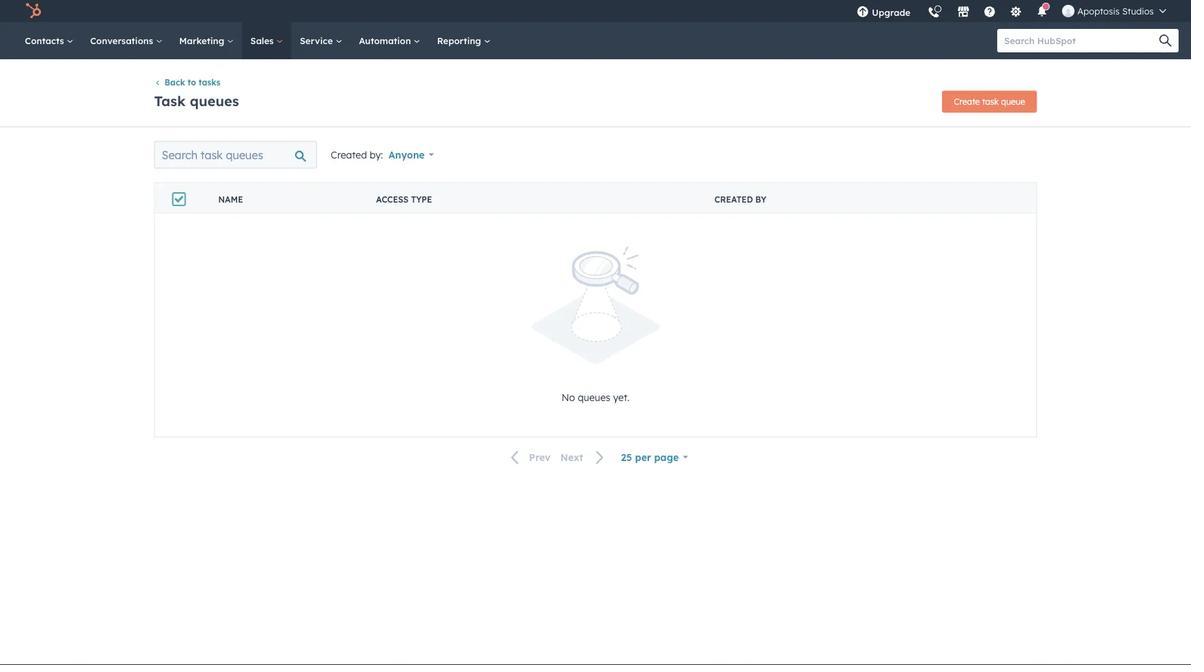 Task type: locate. For each thing, give the bounding box(es) containing it.
calling icon image
[[928, 7, 941, 19]]

search image
[[1160, 34, 1172, 47]]

25 per page button
[[621, 448, 689, 467]]

1 horizontal spatial created
[[715, 194, 753, 204]]

queues inside alert
[[578, 392, 611, 404]]

apoptosis studios
[[1078, 5, 1154, 17]]

reporting
[[437, 35, 484, 46]]

1 vertical spatial created
[[715, 194, 753, 204]]

apoptosis studios button
[[1054, 0, 1175, 22]]

created left by
[[715, 194, 753, 204]]

1 horizontal spatial queues
[[578, 392, 611, 404]]

hubspot image
[[25, 3, 41, 19]]

created
[[331, 149, 367, 161], [715, 194, 753, 204]]

menu containing apoptosis studios
[[849, 0, 1175, 27]]

queues
[[190, 92, 239, 110], [578, 392, 611, 404]]

back to tasks
[[165, 77, 220, 88]]

queues inside banner
[[190, 92, 239, 110]]

created for created by:
[[331, 149, 367, 161]]

0 horizontal spatial queues
[[190, 92, 239, 110]]

queues for task
[[190, 92, 239, 110]]

task queues
[[154, 92, 239, 110]]

queues down "tasks"
[[190, 92, 239, 110]]

no queues yet. alert
[[171, 247, 1020, 404]]

type
[[411, 194, 432, 204]]

settings image
[[1010, 6, 1023, 19]]

yet.
[[613, 392, 630, 404]]

reporting link
[[429, 22, 499, 59]]

page
[[654, 452, 679, 464]]

conversations link
[[82, 22, 171, 59]]

0 horizontal spatial created
[[331, 149, 367, 161]]

marketplaces button
[[950, 0, 979, 22]]

25
[[621, 452, 632, 464]]

back
[[165, 77, 185, 88]]

menu
[[849, 0, 1175, 27]]

next
[[561, 452, 583, 464]]

sales
[[250, 35, 276, 46]]

anyone button
[[389, 145, 434, 164]]

help image
[[984, 6, 996, 19]]

queue
[[1002, 96, 1026, 107]]

by
[[756, 194, 767, 204]]

task
[[983, 96, 999, 107]]

created by:
[[331, 149, 383, 161]]

create task queue
[[954, 96, 1026, 107]]

queues right no
[[578, 392, 611, 404]]

settings link
[[1002, 0, 1031, 22]]

notifications button
[[1031, 0, 1054, 22]]

marketing
[[179, 35, 227, 46]]

upgrade image
[[857, 6, 869, 19]]

created left by:
[[331, 149, 367, 161]]

0 vertical spatial created
[[331, 149, 367, 161]]

service
[[300, 35, 336, 46]]

help button
[[979, 0, 1002, 22]]

1 vertical spatial queues
[[578, 392, 611, 404]]

0 vertical spatial queues
[[190, 92, 239, 110]]



Task type: vqa. For each thing, say whether or not it's contained in the screenshot.
the rightmost Help
no



Task type: describe. For each thing, give the bounding box(es) containing it.
created by
[[715, 194, 767, 204]]

apoptosis
[[1078, 5, 1120, 17]]

task queues banner
[[154, 86, 1037, 113]]

name
[[218, 194, 243, 204]]

hubspot link
[[17, 3, 52, 19]]

per
[[635, 452, 651, 464]]

automation link
[[351, 22, 429, 59]]

next button
[[556, 449, 613, 467]]

to
[[188, 77, 196, 88]]

create
[[954, 96, 980, 107]]

25 per page
[[621, 452, 679, 464]]

Search HubSpot search field
[[998, 29, 1167, 52]]

Search task queues search field
[[154, 141, 317, 169]]

create task queue link
[[943, 91, 1037, 113]]

access
[[376, 194, 409, 204]]

marketing link
[[171, 22, 242, 59]]

pagination navigation
[[503, 449, 613, 467]]

search button
[[1153, 29, 1179, 52]]

service link
[[292, 22, 351, 59]]

studios
[[1123, 5, 1154, 17]]

by:
[[370, 149, 383, 161]]

upgrade
[[872, 7, 911, 18]]

contacts
[[25, 35, 67, 46]]

no queues yet.
[[562, 392, 630, 404]]

notifications image
[[1036, 6, 1049, 19]]

anyone
[[389, 149, 425, 161]]

marketplaces image
[[958, 6, 970, 19]]

automation
[[359, 35, 414, 46]]

prev
[[529, 452, 551, 464]]

no
[[562, 392, 575, 404]]

back to tasks link
[[154, 77, 220, 88]]

prev button
[[503, 449, 556, 467]]

task
[[154, 92, 186, 110]]

tasks
[[199, 77, 220, 88]]

tara schultz image
[[1063, 5, 1075, 17]]

sales link
[[242, 22, 292, 59]]

access type
[[376, 194, 432, 204]]

conversations
[[90, 35, 156, 46]]

calling icon button
[[923, 1, 946, 22]]

contacts link
[[17, 22, 82, 59]]

created for created by
[[715, 194, 753, 204]]

queues for no
[[578, 392, 611, 404]]



